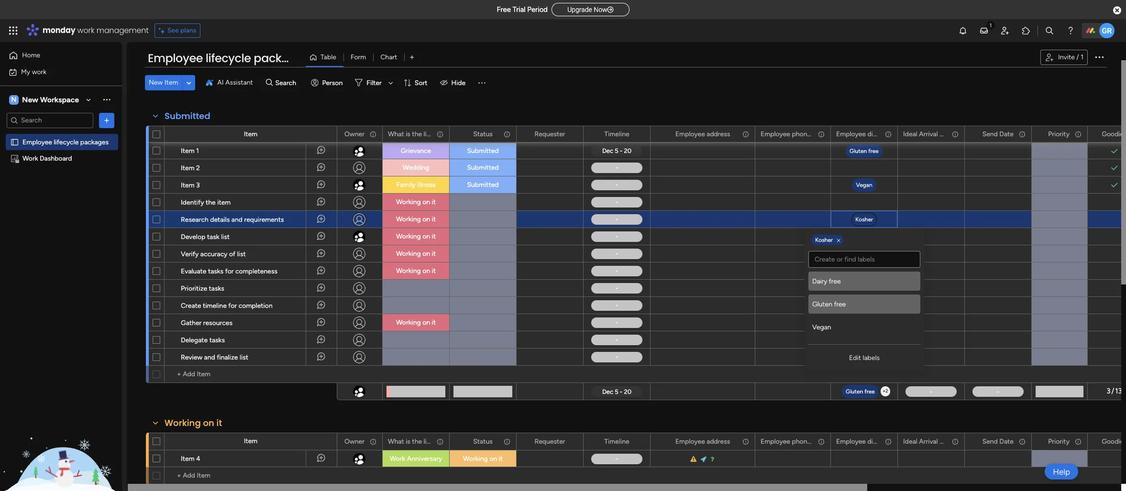Task type: vqa. For each thing, say whether or not it's contained in the screenshot.
v2 status icon
no



Task type: locate. For each thing, give the bounding box(es) containing it.
0 vertical spatial priority
[[1049, 130, 1070, 138]]

employee address for 2nd the employee address field from the bottom of the page
[[676, 130, 731, 138]]

1 vertical spatial arrival
[[920, 438, 939, 446]]

timeline
[[605, 130, 630, 138], [605, 438, 630, 446]]

research details and requirements
[[181, 216, 284, 224]]

what is the life event? field up grievance
[[386, 129, 455, 140]]

2 employee phone number from the top
[[761, 438, 836, 446]]

dietary
[[868, 130, 889, 138], [868, 438, 889, 446]]

2 employee address from the top
[[676, 438, 731, 446]]

kosher
[[856, 216, 874, 223], [816, 237, 833, 244]]

Goodies field
[[1100, 129, 1127, 140], [1100, 437, 1127, 447]]

Send Date field
[[981, 129, 1017, 140], [981, 437, 1017, 447]]

0 vertical spatial + add item text field
[[169, 369, 333, 381]]

Timeline field
[[602, 129, 632, 140], [602, 437, 632, 447]]

1 number from the top
[[813, 130, 836, 138]]

+ Add Item text field
[[169, 369, 333, 381], [169, 471, 333, 482]]

2 address from the top
[[707, 438, 731, 446]]

1 vertical spatial and
[[204, 354, 215, 362]]

2 employee address field from the top
[[673, 437, 733, 447]]

1 is from the top
[[406, 130, 411, 138]]

1 vertical spatial work
[[390, 455, 406, 463]]

1 up 2
[[196, 147, 199, 155]]

1 vertical spatial dietary
[[868, 438, 889, 446]]

1 phone from the top
[[792, 130, 811, 138]]

1 vertical spatial ideal arrival date
[[904, 438, 954, 446]]

0 vertical spatial work
[[22, 154, 38, 163]]

1 vertical spatial address
[[707, 438, 731, 446]]

1 arrival from the top
[[920, 130, 939, 138]]

Employee lifecycle packages field
[[146, 50, 310, 67]]

0 vertical spatial event?
[[435, 130, 455, 138]]

1 horizontal spatial kosher
[[856, 216, 874, 223]]

invite members image
[[1001, 26, 1011, 35]]

employee address for 2nd the employee address field
[[676, 438, 731, 446]]

None field
[[809, 272, 921, 291], [809, 295, 921, 314], [809, 318, 921, 337], [809, 272, 921, 291], [809, 295, 921, 314], [809, 318, 921, 337]]

requirements
[[244, 216, 284, 224]]

1 vertical spatial phone
[[792, 438, 811, 446]]

1
[[1081, 53, 1084, 61], [196, 147, 199, 155]]

1 what is the life event? from the top
[[388, 130, 455, 138]]

0 vertical spatial owner field
[[342, 129, 367, 140]]

1 vertical spatial timeline field
[[602, 437, 632, 447]]

1 horizontal spatial employee lifecycle packages
[[148, 50, 310, 66]]

verify
[[181, 250, 199, 258]]

number for 2nd 'employee phone number' field from the bottom of the page
[[813, 130, 836, 138]]

0 horizontal spatial work
[[22, 154, 38, 163]]

1 vertical spatial priority
[[1049, 438, 1070, 446]]

1 vertical spatial for
[[228, 302, 237, 310]]

1 vertical spatial ideal arrival date field
[[901, 437, 954, 447]]

2 ideal arrival date from the top
[[904, 438, 954, 446]]

work inside button
[[32, 68, 46, 76]]

0 vertical spatial priority field
[[1047, 129, 1073, 140]]

filter button
[[351, 75, 397, 90]]

employee phone number
[[761, 130, 836, 138], [761, 438, 836, 446]]

list right finalize
[[240, 354, 248, 362]]

work right "private dashboard" icon
[[22, 154, 38, 163]]

0 horizontal spatial kosher
[[816, 237, 833, 244]]

1 + add item text field from the top
[[169, 369, 333, 381]]

1 send date field from the top
[[981, 129, 1017, 140]]

1 vertical spatial free
[[865, 388, 875, 395]]

Create or find labels field
[[809, 251, 921, 268]]

grievance
[[401, 147, 431, 155]]

monday
[[43, 25, 75, 36]]

column information image for second 'employee phone number' field from the top
[[818, 438, 826, 446]]

inbox image
[[980, 26, 989, 35]]

my work
[[21, 68, 46, 76]]

employee lifecycle packages inside field
[[148, 50, 310, 66]]

0 horizontal spatial packages
[[80, 138, 109, 146]]

status
[[474, 130, 493, 138], [474, 438, 493, 446]]

1 vertical spatial the
[[206, 199, 216, 207]]

column information image
[[370, 130, 377, 138], [437, 130, 444, 138], [1075, 130, 1083, 138], [370, 438, 377, 446], [437, 438, 444, 446], [1019, 438, 1027, 446]]

1 address from the top
[[707, 130, 731, 138]]

working on it
[[396, 198, 436, 206], [396, 215, 436, 224], [396, 233, 436, 241], [396, 250, 436, 258], [396, 267, 436, 275], [396, 319, 436, 327], [165, 417, 222, 429], [463, 455, 503, 463]]

gluten down edit at the bottom right of page
[[846, 388, 864, 395]]

2 employee phone number field from the top
[[759, 437, 836, 447]]

gluten up vegan
[[850, 148, 868, 155]]

1 horizontal spatial work
[[77, 25, 95, 36]]

working inside field
[[165, 417, 201, 429]]

what up work anniversary
[[388, 438, 404, 446]]

item 2
[[181, 164, 200, 172]]

list right of
[[237, 250, 246, 258]]

0 vertical spatial send
[[983, 130, 998, 138]]

1 employee dietary restriction field from the top
[[834, 129, 921, 140]]

2 phone from the top
[[792, 438, 811, 446]]

packages down workspace options icon
[[80, 138, 109, 146]]

gluten free
[[850, 148, 879, 155], [846, 388, 875, 395]]

family illness
[[397, 181, 436, 189]]

for
[[225, 268, 234, 276], [228, 302, 237, 310]]

the up grievance
[[412, 130, 422, 138]]

Employee phone number field
[[759, 129, 836, 140], [759, 437, 836, 447]]

0 vertical spatial for
[[225, 268, 234, 276]]

and left finalize
[[204, 354, 215, 362]]

column information image for 2nd 'status' field from the top of the page
[[504, 438, 511, 446]]

life up anniversary
[[424, 438, 433, 446]]

the
[[412, 130, 422, 138], [206, 199, 216, 207], [412, 438, 422, 446]]

work for monday
[[77, 25, 95, 36]]

packages
[[254, 50, 310, 66], [80, 138, 109, 146]]

lifecycle up ai assistant button
[[206, 50, 251, 66]]

list
[[221, 233, 230, 241], [237, 250, 246, 258], [240, 354, 248, 362]]

work for work anniversary
[[390, 455, 406, 463]]

0 horizontal spatial /
[[1077, 53, 1080, 61]]

0 vertical spatial employee dietary restriction
[[837, 130, 921, 138]]

1 horizontal spatial new
[[149, 79, 163, 87]]

is
[[406, 130, 411, 138], [406, 438, 411, 446]]

1 vertical spatial requester field
[[533, 437, 568, 447]]

Ideal Arrival Date field
[[901, 129, 954, 140], [901, 437, 954, 447]]

tasks down accuracy
[[208, 268, 224, 276]]

3 / 13
[[1107, 387, 1123, 396]]

Employee dietary restriction field
[[834, 129, 921, 140], [834, 437, 921, 447]]

2 number from the top
[[813, 438, 836, 446]]

3 down 2
[[196, 181, 200, 190]]

1 inside button
[[1081, 53, 1084, 61]]

2 priority from the top
[[1049, 438, 1070, 446]]

what up grievance
[[388, 130, 404, 138]]

Working on it field
[[162, 417, 225, 430]]

is up work anniversary
[[406, 438, 411, 446]]

1 vertical spatial owner field
[[342, 437, 367, 447]]

1 right invite
[[1081, 53, 1084, 61]]

0 vertical spatial employee phone number
[[761, 130, 836, 138]]

0 vertical spatial packages
[[254, 50, 310, 66]]

lifecycle
[[206, 50, 251, 66], [54, 138, 79, 146]]

0 vertical spatial phone
[[792, 130, 811, 138]]

see
[[167, 26, 179, 34]]

the up work anniversary
[[412, 438, 422, 446]]

0 horizontal spatial new
[[22, 95, 38, 104]]

1 vertical spatial employee phone number field
[[759, 437, 836, 447]]

1 restriction from the top
[[891, 130, 921, 138]]

tasks up timeline
[[209, 285, 224, 293]]

status for 2nd 'status' field from the top of the page
[[474, 438, 493, 446]]

send date
[[983, 130, 1014, 138], [983, 438, 1014, 446]]

employee for 2nd the employee address field from the bottom of the page
[[676, 130, 705, 138]]

what is the life event?
[[388, 130, 455, 138], [388, 438, 455, 446]]

item inside new item button
[[165, 79, 178, 87]]

1 vertical spatial what
[[388, 438, 404, 446]]

list box
[[0, 132, 122, 296]]

2 send from the top
[[983, 438, 998, 446]]

warning image
[[691, 457, 698, 463]]

option
[[0, 134, 122, 135]]

identify
[[181, 199, 204, 207]]

item
[[165, 79, 178, 87], [244, 130, 258, 138], [181, 147, 195, 155], [181, 164, 195, 172], [181, 181, 195, 190], [244, 438, 258, 446], [181, 455, 195, 463]]

tasks for evaluate
[[208, 268, 224, 276]]

2 what is the life event? from the top
[[388, 438, 455, 446]]

life up grievance
[[424, 130, 433, 138]]

accuracy
[[200, 250, 228, 258]]

tasks down 'resources'
[[210, 337, 225, 345]]

work
[[22, 154, 38, 163], [390, 455, 406, 463]]

0 vertical spatial send date
[[983, 130, 1014, 138]]

working
[[396, 198, 421, 206], [396, 215, 421, 224], [396, 233, 421, 241], [396, 250, 421, 258], [396, 267, 421, 275], [396, 319, 421, 327], [165, 417, 201, 429], [463, 455, 488, 463]]

1 vertical spatial packages
[[80, 138, 109, 146]]

select product image
[[9, 26, 18, 35]]

private dashboard image
[[10, 154, 19, 163]]

address
[[707, 130, 731, 138], [707, 438, 731, 446]]

/ right invite
[[1077, 53, 1080, 61]]

gluten
[[850, 148, 868, 155], [846, 388, 864, 395]]

research
[[181, 216, 209, 224]]

for right timeline
[[228, 302, 237, 310]]

2 goodies field from the top
[[1100, 437, 1127, 447]]

gluten free up vegan
[[850, 148, 879, 155]]

0 horizontal spatial 1
[[196, 147, 199, 155]]

list for of
[[237, 250, 246, 258]]

add view image
[[410, 54, 414, 61]]

1 vertical spatial 3
[[1107, 387, 1111, 396]]

sort
[[415, 79, 428, 87]]

develop
[[181, 233, 206, 241]]

1 vertical spatial send date
[[983, 438, 1014, 446]]

lifecycle up dashboard
[[54, 138, 79, 146]]

priority
[[1049, 130, 1070, 138], [1049, 438, 1070, 446]]

packages up search field
[[254, 50, 310, 66]]

1 vertical spatial 1
[[196, 147, 199, 155]]

0 vertical spatial employee address
[[676, 130, 731, 138]]

requester
[[535, 130, 566, 138], [535, 438, 566, 446]]

list right task
[[221, 233, 230, 241]]

/ left 13
[[1112, 387, 1115, 396]]

free
[[869, 148, 879, 155], [865, 388, 875, 395]]

free up vegan
[[869, 148, 879, 155]]

and right details
[[232, 216, 243, 224]]

1 vertical spatial goodies
[[1103, 438, 1127, 446]]

see plans button
[[154, 23, 201, 38]]

1 vertical spatial employee phone number
[[761, 438, 836, 446]]

0 vertical spatial /
[[1077, 53, 1080, 61]]

1 horizontal spatial /
[[1112, 387, 1115, 396]]

1 vertical spatial ideal
[[904, 438, 918, 446]]

for down of
[[225, 268, 234, 276]]

2 ideal arrival date field from the top
[[901, 437, 954, 447]]

hide
[[452, 79, 466, 87]]

submitted inside submitted field
[[165, 110, 211, 122]]

column information image for 2nd 'employee phone number' field from the bottom of the page
[[818, 130, 826, 138]]

work inside list box
[[22, 154, 38, 163]]

2 ideal from the top
[[904, 438, 918, 446]]

0 horizontal spatial and
[[204, 354, 215, 362]]

1 vertical spatial owner
[[345, 438, 365, 446]]

1 vertical spatial employee dietary restriction
[[837, 438, 921, 446]]

greg robinson image
[[1100, 23, 1115, 38]]

upgrade now
[[568, 6, 608, 13]]

work for work dashboard
[[22, 154, 38, 163]]

1 vertical spatial event?
[[435, 438, 455, 446]]

0 vertical spatial what
[[388, 130, 404, 138]]

employee for first employee dietary restriction field from the bottom
[[837, 438, 866, 446]]

1 vertical spatial is
[[406, 438, 411, 446]]

0 vertical spatial goodies
[[1103, 130, 1127, 138]]

0 vertical spatial employee dietary restriction field
[[834, 129, 921, 140]]

0 vertical spatial gluten
[[850, 148, 868, 155]]

0 vertical spatial list
[[221, 233, 230, 241]]

1 ideal from the top
[[904, 130, 918, 138]]

packages inside field
[[254, 50, 310, 66]]

column information image for first employee dietary restriction field from the bottom
[[885, 438, 893, 446]]

0 vertical spatial life
[[424, 130, 433, 138]]

0 vertical spatial arrival
[[920, 130, 939, 138]]

Search field
[[273, 76, 302, 90]]

0 vertical spatial ideal
[[904, 130, 918, 138]]

gather resources
[[181, 319, 233, 327]]

ai assistant
[[217, 79, 253, 87]]

employee address
[[676, 130, 731, 138], [676, 438, 731, 446]]

1 vertical spatial send
[[983, 438, 998, 446]]

0 vertical spatial ideal arrival date field
[[901, 129, 954, 140]]

0 vertical spatial gluten free
[[850, 148, 879, 155]]

what
[[388, 130, 404, 138], [388, 438, 404, 446]]

ideal for 2nd ideal arrival date field from the top
[[904, 438, 918, 446]]

employee for employee lifecycle packages field
[[148, 50, 203, 66]]

2 employee dietary restriction from the top
[[837, 438, 921, 446]]

1 vertical spatial gluten
[[846, 388, 864, 395]]

help image
[[1067, 26, 1076, 35]]

and
[[232, 216, 243, 224], [204, 354, 215, 362]]

Requester field
[[533, 129, 568, 140], [533, 437, 568, 447]]

column information image for second 'status' field from the bottom of the page
[[504, 130, 511, 138]]

2 dietary from the top
[[868, 438, 889, 446]]

Owner field
[[342, 129, 367, 140], [342, 437, 367, 447]]

what is the life event? up anniversary
[[388, 438, 455, 446]]

work anniversary
[[390, 455, 442, 463]]

2 is from the top
[[406, 438, 411, 446]]

what is the life event? field up work anniversary
[[386, 437, 455, 447]]

0 vertical spatial employee phone number field
[[759, 129, 836, 140]]

monday work management
[[43, 25, 149, 36]]

submitted
[[165, 110, 211, 122], [467, 147, 499, 155], [467, 164, 499, 172], [467, 181, 499, 189]]

2 timeline field from the top
[[602, 437, 632, 447]]

column information image for second priority field from the top of the page
[[1075, 438, 1083, 446]]

1 vertical spatial tasks
[[209, 285, 224, 293]]

0 vertical spatial new
[[149, 79, 163, 87]]

1 vertical spatial goodies field
[[1100, 437, 1127, 447]]

rocket image
[[701, 457, 708, 463]]

filter
[[367, 79, 382, 87]]

0 vertical spatial what is the life event?
[[388, 130, 455, 138]]

wedding
[[403, 164, 430, 172]]

kosher down vegan
[[856, 216, 874, 223]]

0 vertical spatial 1
[[1081, 53, 1084, 61]]

free down labels
[[865, 388, 875, 395]]

what is the life event? up grievance
[[388, 130, 455, 138]]

ai logo image
[[206, 79, 214, 87]]

column information image
[[504, 130, 511, 138], [742, 130, 750, 138], [818, 130, 826, 138], [885, 130, 893, 138], [952, 130, 960, 138], [1019, 130, 1027, 138], [504, 438, 511, 446], [742, 438, 750, 446], [818, 438, 826, 446], [885, 438, 893, 446], [952, 438, 960, 446], [1075, 438, 1083, 446]]

menu image
[[477, 78, 487, 88]]

table
[[321, 53, 336, 61]]

period
[[528, 5, 548, 14]]

notifications image
[[959, 26, 968, 35]]

employee lifecycle packages up ai assistant button
[[148, 50, 310, 66]]

invite / 1
[[1059, 53, 1084, 61]]

work left anniversary
[[390, 455, 406, 463]]

new for new workspace
[[22, 95, 38, 104]]

0 vertical spatial and
[[232, 216, 243, 224]]

0 horizontal spatial employee lifecycle packages
[[22, 138, 109, 146]]

1 event? from the top
[[435, 130, 455, 138]]

1 vertical spatial /
[[1112, 387, 1115, 396]]

new right n
[[22, 95, 38, 104]]

the left item
[[206, 199, 216, 207]]

2 vertical spatial the
[[412, 438, 422, 446]]

0 horizontal spatial work
[[32, 68, 46, 76]]

4
[[196, 455, 200, 463]]

0 vertical spatial dietary
[[868, 130, 889, 138]]

work dashboard
[[22, 154, 72, 163]]

0 vertical spatial is
[[406, 130, 411, 138]]

Status field
[[471, 129, 495, 140], [471, 437, 495, 447]]

1 ideal arrival date from the top
[[904, 130, 954, 138]]

Employee address field
[[673, 129, 733, 140], [673, 437, 733, 447]]

0 vertical spatial requester field
[[533, 129, 568, 140]]

employee lifecycle packages
[[148, 50, 310, 66], [22, 138, 109, 146]]

What is the life event? field
[[386, 129, 455, 140], [386, 437, 455, 447]]

event?
[[435, 130, 455, 138], [435, 438, 455, 446]]

employee for 2nd 'employee phone number' field from the bottom of the page
[[761, 130, 791, 138]]

gluten free down edit labels button
[[846, 388, 875, 395]]

0 vertical spatial tasks
[[208, 268, 224, 276]]

employee lifecycle packages up dashboard
[[22, 138, 109, 146]]

1 vertical spatial send date field
[[981, 437, 1017, 447]]

work right my
[[32, 68, 46, 76]]

new inside new item button
[[149, 79, 163, 87]]

0 vertical spatial work
[[77, 25, 95, 36]]

Search in workspace field
[[20, 115, 80, 126]]

1 employee address from the top
[[676, 130, 731, 138]]

1 vertical spatial what is the life event?
[[388, 438, 455, 446]]

form
[[351, 53, 366, 61]]

edit
[[850, 354, 862, 362]]

2 send date field from the top
[[981, 437, 1017, 447]]

finalize
[[217, 354, 238, 362]]

Priority field
[[1047, 129, 1073, 140], [1047, 437, 1073, 447]]

prioritize tasks
[[181, 285, 224, 293]]

2 owner field from the top
[[342, 437, 367, 447]]

options image
[[436, 126, 443, 142], [503, 126, 510, 142], [742, 126, 749, 142], [818, 126, 824, 142], [1075, 126, 1081, 142], [885, 126, 891, 142], [637, 434, 644, 450], [818, 434, 824, 450], [1075, 434, 1081, 450]]

kosher left 'dapulse x slim' icon
[[816, 237, 833, 244]]

form button
[[344, 50, 373, 65]]

new inside workspace selection element
[[22, 95, 38, 104]]

1 horizontal spatial lifecycle
[[206, 50, 251, 66]]

1 employee dietary restriction from the top
[[837, 130, 921, 138]]

1 status from the top
[[474, 130, 493, 138]]

public board image
[[10, 138, 19, 147]]

options image
[[1094, 51, 1106, 63], [102, 116, 112, 125], [369, 126, 376, 142], [952, 126, 958, 142], [1019, 126, 1025, 142], [369, 434, 376, 450], [436, 434, 443, 450], [503, 434, 510, 450], [742, 434, 749, 450], [952, 434, 958, 450], [1019, 434, 1025, 450], [885, 434, 891, 450]]

is up grievance
[[406, 130, 411, 138]]

work right the monday
[[77, 25, 95, 36]]

address for 2nd the employee address field from the bottom of the page
[[707, 130, 731, 138]]

workspace image
[[9, 95, 19, 105]]

0 vertical spatial ideal arrival date
[[904, 130, 954, 138]]

/ inside button
[[1077, 53, 1080, 61]]

/ for 3
[[1112, 387, 1115, 396]]

my
[[21, 68, 30, 76]]

new left angle down icon
[[149, 79, 163, 87]]

1 vertical spatial + add item text field
[[169, 471, 333, 482]]

0 vertical spatial status
[[474, 130, 493, 138]]

2 timeline from the top
[[605, 438, 630, 446]]

arrival
[[920, 130, 939, 138], [920, 438, 939, 446]]

2 life from the top
[[424, 438, 433, 446]]

2 event? from the top
[[435, 438, 455, 446]]

it
[[432, 198, 436, 206], [432, 215, 436, 224], [432, 233, 436, 241], [432, 250, 436, 258], [432, 267, 436, 275], [432, 319, 436, 327], [217, 417, 222, 429], [499, 455, 503, 463]]

1 image
[[987, 20, 996, 30]]

1 vertical spatial life
[[424, 438, 433, 446]]

1 vertical spatial employee address field
[[673, 437, 733, 447]]

1 dietary from the top
[[868, 130, 889, 138]]

2 status from the top
[[474, 438, 493, 446]]

ideal for second ideal arrival date field from the bottom of the page
[[904, 130, 918, 138]]

employee dietary restriction for first employee dietary restriction field from the bottom
[[837, 438, 921, 446]]

review
[[181, 354, 203, 362]]

ideal arrival date
[[904, 130, 954, 138], [904, 438, 954, 446]]

3 left 13
[[1107, 387, 1111, 396]]



Task type: describe. For each thing, give the bounding box(es) containing it.
2 employee dietary restriction field from the top
[[834, 437, 921, 447]]

0 vertical spatial kosher
[[856, 216, 874, 223]]

employee dietary restriction for second employee dietary restriction field from the bottom
[[837, 130, 921, 138]]

identify the item
[[181, 199, 231, 207]]

completion
[[239, 302, 273, 310]]

1 vertical spatial kosher
[[816, 237, 833, 244]]

home
[[22, 51, 40, 59]]

lottie animation element
[[0, 395, 122, 492]]

evaluate
[[181, 268, 207, 276]]

1 timeline field from the top
[[602, 129, 632, 140]]

1 goodies from the top
[[1103, 130, 1127, 138]]

new item button
[[145, 75, 182, 90]]

trial
[[513, 5, 526, 14]]

verify accuracy of list
[[181, 250, 246, 258]]

sort button
[[400, 75, 433, 90]]

now
[[594, 6, 608, 13]]

dapulse rightstroke image
[[608, 6, 614, 13]]

search everything image
[[1045, 26, 1055, 35]]

family
[[397, 181, 416, 189]]

lifecycle inside field
[[206, 50, 251, 66]]

2 restriction from the top
[[891, 438, 921, 446]]

/ for invite
[[1077, 53, 1080, 61]]

2 goodies from the top
[[1103, 438, 1127, 446]]

chart button
[[373, 50, 405, 65]]

1 requester from the top
[[535, 130, 566, 138]]

illness
[[417, 181, 436, 189]]

resources
[[203, 319, 233, 327]]

phone for column information image associated with second 'employee phone number' field from the top
[[792, 438, 811, 446]]

details
[[210, 216, 230, 224]]

1 horizontal spatial and
[[232, 216, 243, 224]]

13
[[1116, 387, 1123, 396]]

upgrade
[[568, 6, 593, 13]]

help button
[[1046, 464, 1079, 480]]

2 requester from the top
[[535, 438, 566, 446]]

workspace
[[40, 95, 79, 104]]

1 timeline from the top
[[605, 130, 630, 138]]

working on it inside field
[[165, 417, 222, 429]]

1 vertical spatial gluten free
[[846, 388, 875, 395]]

number for second 'employee phone number' field from the top
[[813, 438, 836, 446]]

list for finalize
[[240, 354, 248, 362]]

column information image for 2nd ideal arrival date field from the top
[[952, 438, 960, 446]]

column information image for second employee dietary restriction field from the bottom
[[885, 130, 893, 138]]

review and finalize list
[[181, 354, 248, 362]]

evaluate tasks for completeness
[[181, 268, 278, 276]]

list box containing employee lifecycle packages
[[0, 132, 122, 296]]

v2 search image
[[266, 77, 273, 88]]

ai assistant button
[[202, 75, 257, 90]]

ai
[[217, 79, 224, 87]]

timeline
[[203, 302, 227, 310]]

ideal arrival date for 2nd ideal arrival date field from the top
[[904, 438, 954, 446]]

completeness
[[236, 268, 278, 276]]

2 what from the top
[[388, 438, 404, 446]]

dapulse close image
[[1114, 6, 1122, 15]]

edit labels button
[[809, 349, 921, 368]]

home button
[[6, 48, 103, 63]]

invite / 1 button
[[1041, 50, 1089, 65]]

free trial period
[[497, 5, 548, 14]]

gather
[[181, 319, 202, 327]]

it inside working on it field
[[217, 417, 222, 429]]

dietary for first employee dietary restriction field from the bottom
[[868, 438, 889, 446]]

arrow down image
[[385, 77, 397, 89]]

chart
[[381, 53, 397, 61]]

assistant
[[225, 79, 253, 87]]

1 owner from the top
[[345, 130, 365, 138]]

see plans
[[167, 26, 196, 34]]

2 status field from the top
[[471, 437, 495, 447]]

0 vertical spatial free
[[869, 148, 879, 155]]

phone for column information image for 2nd 'employee phone number' field from the bottom of the page
[[792, 130, 811, 138]]

employee inside list box
[[22, 138, 52, 146]]

tasks for prioritize
[[209, 285, 224, 293]]

person
[[322, 79, 343, 87]]

1 what from the top
[[388, 130, 404, 138]]

2 requester field from the top
[[533, 437, 568, 447]]

question image
[[711, 457, 715, 463]]

ideal arrival date for second ideal arrival date field from the bottom of the page
[[904, 130, 954, 138]]

upgrade now link
[[552, 3, 630, 16]]

0 vertical spatial the
[[412, 130, 422, 138]]

column information image for second ideal arrival date field from the bottom of the page
[[952, 130, 960, 138]]

item 4
[[181, 455, 200, 463]]

1 owner field from the top
[[342, 129, 367, 140]]

workspace selection element
[[9, 94, 80, 106]]

workspace options image
[[102, 95, 112, 104]]

management
[[97, 25, 149, 36]]

2 priority field from the top
[[1047, 437, 1073, 447]]

delegate
[[181, 337, 208, 345]]

labels
[[863, 354, 880, 362]]

person button
[[307, 75, 349, 90]]

dapulse x slim image
[[838, 238, 841, 244]]

1 vertical spatial employee lifecycle packages
[[22, 138, 109, 146]]

1 priority from the top
[[1049, 130, 1070, 138]]

1 employee address field from the top
[[673, 129, 733, 140]]

2 arrival from the top
[[920, 438, 939, 446]]

1 what is the life event? field from the top
[[386, 129, 455, 140]]

2
[[196, 164, 200, 172]]

dashboard
[[40, 154, 72, 163]]

1 send from the top
[[983, 130, 998, 138]]

column information image for 2nd the employee address field from the bottom of the page
[[742, 130, 750, 138]]

employee for second employee dietary restriction field from the bottom
[[837, 130, 866, 138]]

column information image for 2nd the employee address field
[[742, 438, 750, 446]]

employee for second 'employee phone number' field from the top
[[761, 438, 791, 446]]

develop task list
[[181, 233, 230, 241]]

tasks for delegate
[[210, 337, 225, 345]]

delegate tasks
[[181, 337, 225, 345]]

new for new item
[[149, 79, 163, 87]]

employee for 2nd the employee address field
[[676, 438, 705, 446]]

1 horizontal spatial 3
[[1107, 387, 1111, 396]]

1 send date from the top
[[983, 130, 1014, 138]]

on inside working on it field
[[203, 417, 214, 429]]

plans
[[180, 26, 196, 34]]

invite
[[1059, 53, 1076, 61]]

1 ideal arrival date field from the top
[[901, 129, 954, 140]]

address for 2nd the employee address field
[[707, 438, 731, 446]]

1 vertical spatial lifecycle
[[54, 138, 79, 146]]

1 requester field from the top
[[533, 129, 568, 140]]

task
[[207, 233, 219, 241]]

edit labels
[[850, 354, 880, 362]]

1 employee phone number from the top
[[761, 130, 836, 138]]

item 3
[[181, 181, 200, 190]]

item 1
[[181, 147, 199, 155]]

apps image
[[1022, 26, 1032, 35]]

new item
[[149, 79, 178, 87]]

create timeline for completion
[[181, 302, 273, 310]]

2 what is the life event? field from the top
[[386, 437, 455, 447]]

2 send date from the top
[[983, 438, 1014, 446]]

status for second 'status' field from the bottom of the page
[[474, 130, 493, 138]]

new workspace
[[22, 95, 79, 104]]

help
[[1054, 467, 1071, 477]]

free
[[497, 5, 511, 14]]

angle down image
[[187, 79, 191, 86]]

1 life from the top
[[424, 130, 433, 138]]

packages inside list box
[[80, 138, 109, 146]]

1 employee phone number field from the top
[[759, 129, 836, 140]]

2 owner from the top
[[345, 438, 365, 446]]

0 horizontal spatial 3
[[196, 181, 200, 190]]

1 goodies field from the top
[[1100, 129, 1127, 140]]

my work button
[[6, 64, 103, 80]]

for for timeline
[[228, 302, 237, 310]]

item
[[217, 199, 231, 207]]

2 + add item text field from the top
[[169, 471, 333, 482]]

n
[[11, 95, 16, 104]]

vegan
[[857, 182, 873, 189]]

lottie animation image
[[0, 395, 122, 492]]

table button
[[306, 50, 344, 65]]

Submitted field
[[162, 110, 213, 123]]

1 priority field from the top
[[1047, 129, 1073, 140]]

of
[[229, 250, 236, 258]]

dietary for second employee dietary restriction field from the bottom
[[868, 130, 889, 138]]

hide button
[[436, 75, 472, 90]]

create
[[181, 302, 201, 310]]

anniversary
[[407, 455, 442, 463]]

for for tasks
[[225, 268, 234, 276]]

prioritize
[[181, 285, 207, 293]]

work for my
[[32, 68, 46, 76]]

1 status field from the top
[[471, 129, 495, 140]]



